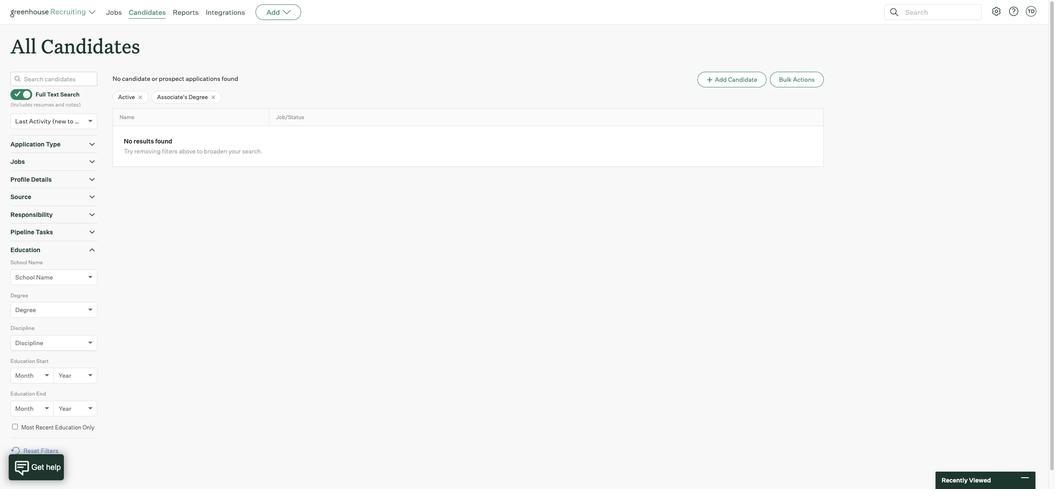 Task type: locate. For each thing, give the bounding box(es) containing it.
to left 'old)'
[[68, 117, 73, 125]]

found up filters
[[155, 138, 172, 145]]

school name
[[10, 259, 43, 266], [15, 273, 53, 281]]

jobs link
[[106, 8, 122, 17]]

no up try
[[124, 138, 132, 145]]

0 horizontal spatial no
[[113, 75, 121, 82]]

add
[[267, 8, 280, 17], [715, 76, 727, 83]]

month
[[15, 372, 34, 379], [15, 405, 34, 412]]

education left start
[[10, 358, 35, 364]]

degree down school name element
[[10, 292, 28, 299]]

prospect
[[159, 75, 184, 82]]

add candidate
[[715, 76, 758, 83]]

no for no results found try removing filters above to broaden your search.
[[124, 138, 132, 145]]

integrations link
[[206, 8, 245, 17]]

add button
[[256, 4, 301, 20]]

school
[[10, 259, 27, 266], [15, 273, 35, 281]]

2 vertical spatial degree
[[15, 306, 36, 314]]

your
[[229, 148, 241, 155]]

school name up degree element
[[15, 273, 53, 281]]

candidates right jobs link
[[129, 8, 166, 17]]

discipline
[[10, 325, 35, 331], [15, 339, 43, 346]]

0 vertical spatial jobs
[[106, 8, 122, 17]]

configure image
[[992, 6, 1002, 17]]

add for add
[[267, 8, 280, 17]]

profile
[[10, 176, 30, 183]]

1 vertical spatial found
[[155, 138, 172, 145]]

application type
[[10, 140, 61, 148]]

0 horizontal spatial found
[[155, 138, 172, 145]]

0 horizontal spatial to
[[68, 117, 73, 125]]

0 vertical spatial discipline
[[10, 325, 35, 331]]

filters
[[41, 447, 58, 454]]

year up most recent education only
[[59, 405, 71, 412]]

associate's
[[157, 94, 188, 101]]

1 vertical spatial year
[[59, 405, 71, 412]]

Search candidates field
[[10, 72, 97, 86]]

source
[[10, 193, 31, 200]]

integrations
[[206, 8, 245, 17]]

add inside popup button
[[267, 8, 280, 17]]

1 horizontal spatial found
[[222, 75, 238, 82]]

0 vertical spatial add
[[267, 8, 280, 17]]

activity
[[29, 117, 51, 125]]

0 horizontal spatial add
[[267, 8, 280, 17]]

jobs
[[106, 8, 122, 17], [10, 158, 25, 165]]

year down discipline element at the left of the page
[[59, 372, 71, 379]]

recently viewed
[[942, 477, 991, 484]]

1 vertical spatial month
[[15, 405, 34, 412]]

2 year from the top
[[59, 405, 71, 412]]

degree
[[189, 94, 208, 101], [10, 292, 28, 299], [15, 306, 36, 314]]

degree down applications
[[189, 94, 208, 101]]

0 vertical spatial candidates
[[129, 8, 166, 17]]

bulk actions link
[[770, 72, 824, 87]]

candidates
[[129, 8, 166, 17], [41, 33, 140, 59]]

active
[[118, 94, 135, 101]]

education for education start
[[10, 358, 35, 364]]

no results found try removing filters above to broaden your search.
[[124, 138, 263, 155]]

school down pipeline
[[10, 259, 27, 266]]

degree up discipline element at the left of the page
[[15, 306, 36, 314]]

school up degree element
[[15, 273, 35, 281]]

education left end
[[10, 390, 35, 397]]

2 month from the top
[[15, 405, 34, 412]]

month for end
[[15, 405, 34, 412]]

jobs up profile
[[10, 158, 25, 165]]

add for add candidate
[[715, 76, 727, 83]]

candidates down jobs link
[[41, 33, 140, 59]]

add inside "link"
[[715, 76, 727, 83]]

td
[[1028, 8, 1035, 14]]

to
[[68, 117, 73, 125], [197, 148, 203, 155]]

or
[[152, 75, 158, 82]]

month down 'education start'
[[15, 372, 34, 379]]

reset
[[23, 447, 40, 454]]

no candidate or prospect applications found
[[113, 75, 238, 82]]

type
[[46, 140, 61, 148]]

year for education end
[[59, 405, 71, 412]]

add candidate link
[[698, 72, 767, 87]]

old)
[[75, 117, 86, 125]]

pipeline
[[10, 228, 34, 236]]

name down active
[[120, 114, 134, 120]]

start
[[36, 358, 49, 364]]

1 vertical spatial add
[[715, 76, 727, 83]]

found right applications
[[222, 75, 238, 82]]

0 vertical spatial to
[[68, 117, 73, 125]]

0 vertical spatial school
[[10, 259, 27, 266]]

year
[[59, 372, 71, 379], [59, 405, 71, 412]]

name up degree element
[[36, 273, 53, 281]]

1 month from the top
[[15, 372, 34, 379]]

0 vertical spatial no
[[113, 75, 121, 82]]

0 vertical spatial degree
[[189, 94, 208, 101]]

applications
[[186, 75, 221, 82]]

1 horizontal spatial to
[[197, 148, 203, 155]]

reports
[[173, 8, 199, 17]]

candidate
[[728, 76, 758, 83]]

all
[[10, 33, 36, 59]]

education down pipeline
[[10, 246, 40, 253]]

jobs left candidates link
[[106, 8, 122, 17]]

name down pipeline tasks
[[28, 259, 43, 266]]

Search text field
[[903, 6, 974, 18]]

1 vertical spatial candidates
[[41, 33, 140, 59]]

most
[[21, 424, 34, 431]]

full text search (includes resumes and notes)
[[10, 91, 81, 108]]

(includes
[[10, 101, 32, 108]]

(new
[[52, 117, 66, 125]]

search
[[60, 91, 80, 98]]

0 horizontal spatial jobs
[[10, 158, 25, 165]]

1 vertical spatial to
[[197, 148, 203, 155]]

found
[[222, 75, 238, 82], [155, 138, 172, 145]]

name
[[120, 114, 134, 120], [28, 259, 43, 266], [36, 273, 53, 281]]

1 vertical spatial no
[[124, 138, 132, 145]]

try
[[124, 148, 133, 155]]

education for education
[[10, 246, 40, 253]]

month down education end
[[15, 405, 34, 412]]

and
[[55, 101, 64, 108]]

0 vertical spatial found
[[222, 75, 238, 82]]

notes)
[[65, 101, 81, 108]]

1 year from the top
[[59, 372, 71, 379]]

0 vertical spatial year
[[59, 372, 71, 379]]

0 vertical spatial school name
[[10, 259, 43, 266]]

1 vertical spatial discipline
[[15, 339, 43, 346]]

to right the above
[[197, 148, 203, 155]]

end
[[36, 390, 46, 397]]

1 horizontal spatial jobs
[[106, 8, 122, 17]]

0 vertical spatial month
[[15, 372, 34, 379]]

only
[[83, 424, 94, 431]]

broaden
[[204, 148, 227, 155]]

job/status
[[276, 114, 304, 120]]

no
[[113, 75, 121, 82], [124, 138, 132, 145]]

education
[[10, 246, 40, 253], [10, 358, 35, 364], [10, 390, 35, 397], [55, 424, 81, 431]]

0 vertical spatial name
[[120, 114, 134, 120]]

search.
[[242, 148, 263, 155]]

school name down pipeline
[[10, 259, 43, 266]]

no inside no results found try removing filters above to broaden your search.
[[124, 138, 132, 145]]

1 vertical spatial school name
[[15, 273, 53, 281]]

1 vertical spatial degree
[[10, 292, 28, 299]]

degree element
[[10, 291, 97, 324]]

no left 'candidate'
[[113, 75, 121, 82]]

1 horizontal spatial add
[[715, 76, 727, 83]]

1 horizontal spatial no
[[124, 138, 132, 145]]



Task type: vqa. For each thing, say whether or not it's contained in the screenshot.
No results found Try removing filters above to broaden your search. No
yes



Task type: describe. For each thing, give the bounding box(es) containing it.
text
[[47, 91, 59, 98]]

profile details
[[10, 176, 52, 183]]

no for no candidate or prospect applications found
[[113, 75, 121, 82]]

1 vertical spatial jobs
[[10, 158, 25, 165]]

checkmark image
[[14, 91, 21, 97]]

candidates link
[[129, 8, 166, 17]]

td button
[[1025, 4, 1039, 18]]

pipeline tasks
[[10, 228, 53, 236]]

education for education end
[[10, 390, 35, 397]]

2 vertical spatial name
[[36, 273, 53, 281]]

all candidates
[[10, 33, 140, 59]]

details
[[31, 176, 52, 183]]

last
[[15, 117, 28, 125]]

month for start
[[15, 372, 34, 379]]

education end
[[10, 390, 46, 397]]

discipline element
[[10, 324, 97, 357]]

recent
[[36, 424, 54, 431]]

Most Recent Education Only checkbox
[[12, 424, 18, 429]]

found inside no results found try removing filters above to broaden your search.
[[155, 138, 172, 145]]

responsibility
[[10, 211, 53, 218]]

results
[[134, 138, 154, 145]]

reset filters
[[23, 447, 58, 454]]

bulk
[[779, 76, 792, 83]]

tasks
[[36, 228, 53, 236]]

resumes
[[34, 101, 54, 108]]

application
[[10, 140, 45, 148]]

1 vertical spatial name
[[28, 259, 43, 266]]

full
[[36, 91, 46, 98]]

school name element
[[10, 258, 97, 291]]

reset filters button
[[10, 443, 63, 459]]

viewed
[[969, 477, 991, 484]]

td button
[[1026, 6, 1037, 17]]

last activity (new to old)
[[15, 117, 86, 125]]

recently
[[942, 477, 968, 484]]

bulk actions
[[779, 76, 815, 83]]

1 vertical spatial school
[[15, 273, 35, 281]]

candidate
[[122, 75, 150, 82]]

most recent education only
[[21, 424, 94, 431]]

above
[[179, 148, 196, 155]]

last activity (new to old) option
[[15, 117, 86, 125]]

reports link
[[173, 8, 199, 17]]

year for education start
[[59, 372, 71, 379]]

removing
[[134, 148, 161, 155]]

actions
[[793, 76, 815, 83]]

education left only at the left
[[55, 424, 81, 431]]

associate's degree
[[157, 94, 208, 101]]

filters
[[162, 148, 178, 155]]

greenhouse recruiting image
[[10, 7, 89, 17]]

to inside no results found try removing filters above to broaden your search.
[[197, 148, 203, 155]]

education start
[[10, 358, 49, 364]]



